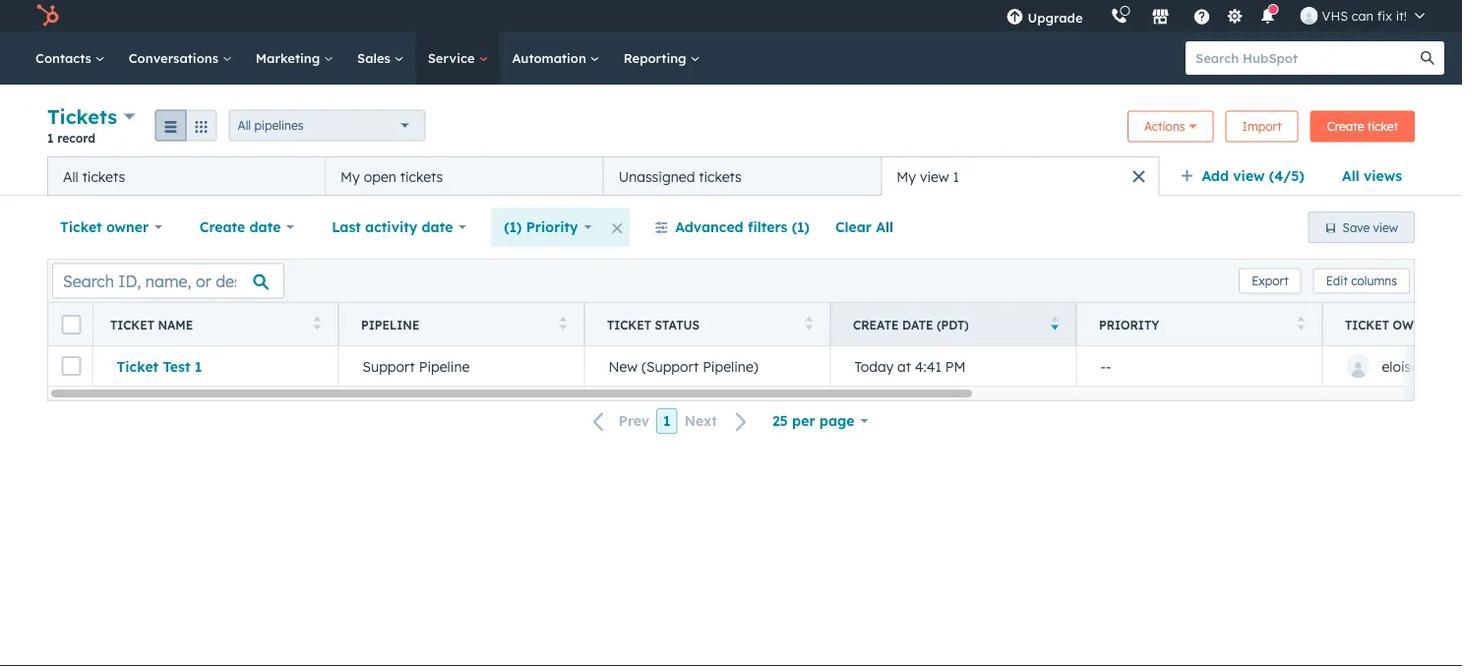 Task type: describe. For each thing, give the bounding box(es) containing it.
search button
[[1412, 41, 1445, 75]]

25
[[773, 413, 788, 430]]

vhs
[[1323, 7, 1349, 24]]

tickets for all tickets
[[82, 168, 125, 185]]

today at 4:41 pm button
[[831, 347, 1077, 386]]

1 inside tickets banner
[[47, 130, 54, 145]]

pipelines
[[254, 118, 304, 133]]

create for create ticket
[[1328, 119, 1365, 134]]

reporting
[[624, 50, 691, 66]]

it!
[[1397, 7, 1408, 24]]

ticket up new
[[607, 318, 652, 332]]

25 per page
[[773, 413, 855, 430]]

all for all pipelines
[[238, 118, 251, 133]]

Search ID, name, or description search field
[[52, 263, 285, 299]]

create date (pdt)
[[854, 318, 969, 332]]

reporting link
[[612, 32, 712, 85]]

press to sort. image for pipeline
[[560, 317, 567, 330]]

press to sort. element for ticket status
[[806, 317, 813, 333]]

advanced filters (1)
[[676, 219, 810, 236]]

-- button
[[1077, 347, 1323, 386]]

last activity date button
[[319, 208, 480, 247]]

tickets banner
[[47, 102, 1416, 157]]

upgrade
[[1028, 9, 1084, 26]]

1 inside button
[[664, 413, 671, 430]]

all pipelines
[[238, 118, 304, 133]]

conversations
[[129, 50, 222, 66]]

can
[[1352, 7, 1374, 24]]

test
[[163, 358, 190, 375]]

calling icon image
[[1111, 8, 1129, 25]]

all views
[[1343, 167, 1403, 185]]

views
[[1365, 167, 1403, 185]]

tickets button
[[47, 102, 135, 131]]

all for all tickets
[[63, 168, 78, 185]]

unassigned tickets
[[619, 168, 742, 185]]

pagination navigation
[[582, 408, 760, 435]]

date for create date
[[250, 219, 281, 236]]

terry turtle image
[[1301, 7, 1319, 25]]

my view 1 button
[[882, 157, 1160, 196]]

sales link
[[346, 32, 416, 85]]

hubspot link
[[24, 4, 74, 28]]

date inside popup button
[[422, 219, 453, 236]]

upgrade image
[[1007, 9, 1024, 27]]

service link
[[416, 32, 501, 85]]

ticket owner button
[[47, 208, 175, 247]]

help button
[[1186, 0, 1219, 32]]

actions button
[[1128, 111, 1214, 142]]

marketing
[[256, 50, 324, 66]]

vhs can fix it!
[[1323, 7, 1408, 24]]

tickets for unassigned tickets
[[699, 168, 742, 185]]

1 horizontal spatial owner
[[1393, 318, 1440, 332]]

import button
[[1226, 111, 1299, 142]]

all views link
[[1330, 157, 1416, 196]]

0 vertical spatial pipeline
[[361, 318, 420, 332]]

notifications image
[[1260, 9, 1277, 27]]

per
[[793, 413, 816, 430]]

1 button
[[657, 409, 678, 434]]

prev button
[[582, 409, 657, 435]]

new (support pipeline)
[[609, 358, 759, 375]]

clear all
[[836, 219, 894, 236]]

--
[[1101, 358, 1112, 375]]

record
[[57, 130, 96, 145]]

name
[[158, 318, 193, 332]]

actions
[[1145, 119, 1186, 134]]

automation link
[[501, 32, 612, 85]]

group inside tickets banner
[[155, 110, 217, 141]]

descending sort. press to sort ascending. element
[[1052, 317, 1059, 333]]

add view (4/5) button
[[1168, 157, 1330, 196]]

export button
[[1240, 268, 1302, 294]]

support
[[363, 358, 415, 375]]

create for create date (pdt)
[[854, 318, 899, 332]]

2 - from the left
[[1107, 358, 1112, 375]]

add view (4/5)
[[1202, 167, 1305, 185]]

(1) priority
[[504, 219, 578, 236]]

prev
[[619, 413, 650, 430]]

1 - from the left
[[1101, 358, 1107, 375]]

pm
[[946, 358, 966, 375]]

save view button
[[1309, 212, 1416, 243]]

ticket
[[1368, 119, 1399, 134]]

4:41
[[915, 358, 942, 375]]

unassigned tickets button
[[604, 157, 882, 196]]

export
[[1252, 274, 1289, 288]]

(1) inside advanced filters (1) button
[[792, 219, 810, 236]]

ticket name
[[110, 318, 193, 332]]

date for create date (pdt)
[[903, 318, 934, 332]]

new (support pipeline) button
[[585, 347, 831, 386]]

all tickets button
[[47, 157, 325, 196]]

support pipeline
[[363, 358, 470, 375]]

(1) inside (1) priority popup button
[[504, 219, 522, 236]]

advanced
[[676, 219, 744, 236]]

contacts
[[35, 50, 95, 66]]

marketplaces button
[[1141, 0, 1182, 32]]

ticket test 1
[[117, 358, 202, 375]]

create date button
[[187, 208, 307, 247]]

marketing link
[[244, 32, 346, 85]]

ticket test 1 link
[[117, 358, 315, 375]]

page
[[820, 413, 855, 430]]

import
[[1243, 119, 1283, 134]]

press to sort. image for 1st press to sort. element from left
[[314, 317, 321, 330]]

all tickets
[[63, 168, 125, 185]]

my open tickets
[[341, 168, 443, 185]]

advanced filters (1) button
[[642, 208, 823, 247]]



Task type: locate. For each thing, give the bounding box(es) containing it.
tickets inside my open tickets button
[[400, 168, 443, 185]]

marketplaces image
[[1152, 9, 1170, 27]]

settings image
[[1227, 8, 1244, 26]]

press to sort. image
[[560, 317, 567, 330], [806, 317, 813, 330]]

date left the last
[[250, 219, 281, 236]]

(1)
[[504, 219, 522, 236], [792, 219, 810, 236]]

create
[[1328, 119, 1365, 134], [200, 219, 245, 236], [854, 318, 899, 332]]

2 my from the left
[[897, 168, 917, 185]]

sales
[[357, 50, 394, 66]]

owner
[[106, 219, 149, 236], [1393, 318, 1440, 332]]

0 vertical spatial create
[[1328, 119, 1365, 134]]

0 vertical spatial priority
[[526, 219, 578, 236]]

priority inside popup button
[[526, 219, 578, 236]]

ticket owner down all tickets at the top left
[[60, 219, 149, 236]]

1 vertical spatial ticket owner
[[1346, 318, 1440, 332]]

all left views
[[1343, 167, 1360, 185]]

create date
[[200, 219, 281, 236]]

ticket status
[[607, 318, 700, 332]]

tickets down tickets banner
[[699, 168, 742, 185]]

tickets down record
[[82, 168, 125, 185]]

my open tickets button
[[325, 157, 604, 196]]

1 press to sort. image from the left
[[560, 317, 567, 330]]

0 horizontal spatial create
[[200, 219, 245, 236]]

3 press to sort. element from the left
[[806, 317, 813, 333]]

date inside popup button
[[250, 219, 281, 236]]

status
[[655, 318, 700, 332]]

view for 1
[[920, 168, 950, 185]]

columns
[[1352, 274, 1398, 288]]

contacts link
[[24, 32, 117, 85]]

1 horizontal spatial my
[[897, 168, 917, 185]]

4 press to sort. element from the left
[[1298, 317, 1305, 333]]

0 vertical spatial owner
[[106, 219, 149, 236]]

my view 1
[[897, 168, 960, 185]]

(1) down my open tickets button
[[504, 219, 522, 236]]

(pdt)
[[937, 318, 969, 332]]

last activity date
[[332, 219, 453, 236]]

edit columns button
[[1314, 268, 1411, 294]]

menu item
[[1097, 0, 1101, 32]]

0 horizontal spatial date
[[250, 219, 281, 236]]

2 vertical spatial create
[[854, 318, 899, 332]]

owner down the columns
[[1393, 318, 1440, 332]]

view for (4/5)
[[1234, 167, 1266, 185]]

save
[[1343, 220, 1371, 235]]

pipeline up support
[[361, 318, 420, 332]]

1 horizontal spatial create
[[854, 318, 899, 332]]

menu
[[993, 0, 1439, 32]]

all for all views
[[1343, 167, 1360, 185]]

edit
[[1327, 274, 1349, 288]]

0 horizontal spatial tickets
[[82, 168, 125, 185]]

today
[[855, 358, 894, 375]]

25 per page button
[[760, 402, 881, 441]]

2 horizontal spatial date
[[903, 318, 934, 332]]

create inside 'create ticket' button
[[1328, 119, 1365, 134]]

pipeline inside support pipeline button
[[419, 358, 470, 375]]

ticket left name
[[110, 318, 154, 332]]

ticket down edit columns button on the right of the page
[[1346, 318, 1390, 332]]

press to sort. image up '25 per page'
[[806, 317, 813, 330]]

all inside 'popup button'
[[238, 118, 251, 133]]

open
[[364, 168, 397, 185]]

tickets inside unassigned tickets button
[[699, 168, 742, 185]]

1 horizontal spatial priority
[[1100, 318, 1160, 332]]

1 horizontal spatial ticket owner
[[1346, 318, 1440, 332]]

1 press to sort. element from the left
[[314, 317, 321, 333]]

0 horizontal spatial my
[[341, 168, 360, 185]]

view inside button
[[920, 168, 950, 185]]

view
[[1234, 167, 1266, 185], [920, 168, 950, 185], [1374, 220, 1399, 235]]

add
[[1202, 167, 1230, 185]]

2 (1) from the left
[[792, 219, 810, 236]]

pipeline)
[[703, 358, 759, 375]]

press to sort. image for press to sort. element associated with priority
[[1298, 317, 1305, 330]]

press to sort. image left ticket status
[[560, 317, 567, 330]]

ticket owner
[[60, 219, 149, 236], [1346, 318, 1440, 332]]

1 record
[[47, 130, 96, 145]]

1 press to sort. image from the left
[[314, 317, 321, 330]]

my
[[341, 168, 360, 185], [897, 168, 917, 185]]

ticket left test on the left bottom of page
[[117, 358, 159, 375]]

view inside popup button
[[1234, 167, 1266, 185]]

at
[[898, 358, 912, 375]]

3 tickets from the left
[[699, 168, 742, 185]]

0 horizontal spatial ticket owner
[[60, 219, 149, 236]]

new
[[609, 358, 638, 375]]

my inside button
[[897, 168, 917, 185]]

ticket inside popup button
[[60, 219, 102, 236]]

1 my from the left
[[341, 168, 360, 185]]

ticket
[[60, 219, 102, 236], [110, 318, 154, 332], [607, 318, 652, 332], [1346, 318, 1390, 332], [117, 358, 159, 375]]

1 vertical spatial create
[[200, 219, 245, 236]]

last
[[332, 219, 361, 236]]

1 vertical spatial pipeline
[[419, 358, 470, 375]]

my inside button
[[341, 168, 360, 185]]

0 horizontal spatial owner
[[106, 219, 149, 236]]

my for my open tickets
[[341, 168, 360, 185]]

ticket owner inside popup button
[[60, 219, 149, 236]]

all right the clear
[[876, 219, 894, 236]]

my for my view 1
[[897, 168, 917, 185]]

(4/5)
[[1270, 167, 1305, 185]]

create up the today
[[854, 318, 899, 332]]

create left the ticket
[[1328, 119, 1365, 134]]

1 (1) from the left
[[504, 219, 522, 236]]

pipeline right support
[[419, 358, 470, 375]]

tickets
[[82, 168, 125, 185], [400, 168, 443, 185], [699, 168, 742, 185]]

hubspot image
[[35, 4, 59, 28]]

2 press to sort. element from the left
[[560, 317, 567, 333]]

fix
[[1378, 7, 1393, 24]]

activity
[[365, 219, 418, 236]]

press to sort. element for priority
[[1298, 317, 1305, 333]]

2 horizontal spatial view
[[1374, 220, 1399, 235]]

press to sort. element
[[314, 317, 321, 333], [560, 317, 567, 333], [806, 317, 813, 333], [1298, 317, 1305, 333]]

2 press to sort. image from the left
[[1298, 317, 1305, 330]]

2 tickets from the left
[[400, 168, 443, 185]]

Search HubSpot search field
[[1186, 41, 1428, 75]]

1 horizontal spatial press to sort. image
[[1298, 317, 1305, 330]]

create for create date
[[200, 219, 245, 236]]

create ticket
[[1328, 119, 1399, 134]]

ticket down all tickets at the top left
[[60, 219, 102, 236]]

search image
[[1422, 51, 1435, 65]]

0 horizontal spatial press to sort. image
[[314, 317, 321, 330]]

help image
[[1194, 9, 1212, 27]]

support pipeline button
[[339, 347, 585, 386]]

(1) priority button
[[491, 208, 605, 247]]

all down 1 record
[[63, 168, 78, 185]]

notifications button
[[1252, 0, 1285, 32]]

next
[[685, 413, 718, 430]]

0 horizontal spatial press to sort. image
[[560, 317, 567, 330]]

1 tickets from the left
[[82, 168, 125, 185]]

create ticket button
[[1311, 111, 1416, 142]]

settings link
[[1223, 5, 1248, 26]]

1 horizontal spatial date
[[422, 219, 453, 236]]

1 horizontal spatial tickets
[[400, 168, 443, 185]]

my up clear all button
[[897, 168, 917, 185]]

today at 4:41 pm
[[855, 358, 966, 375]]

press to sort. image
[[314, 317, 321, 330], [1298, 317, 1305, 330]]

date
[[250, 219, 281, 236], [422, 219, 453, 236], [903, 318, 934, 332]]

date left (pdt)
[[903, 318, 934, 332]]

2 horizontal spatial create
[[1328, 119, 1365, 134]]

vhs can fix it! button
[[1289, 0, 1437, 32]]

1 vertical spatial priority
[[1100, 318, 1160, 332]]

1 horizontal spatial (1)
[[792, 219, 810, 236]]

2 horizontal spatial tickets
[[699, 168, 742, 185]]

all left pipelines
[[238, 118, 251, 133]]

0 horizontal spatial view
[[920, 168, 950, 185]]

(support
[[642, 358, 699, 375]]

automation
[[512, 50, 590, 66]]

next button
[[678, 409, 760, 435]]

owner down all tickets at the top left
[[106, 219, 149, 236]]

(1) right filters
[[792, 219, 810, 236]]

view inside button
[[1374, 220, 1399, 235]]

0 horizontal spatial (1)
[[504, 219, 522, 236]]

conversations link
[[117, 32, 244, 85]]

create down all tickets button
[[200, 219, 245, 236]]

0 horizontal spatial priority
[[526, 219, 578, 236]]

my left open
[[341, 168, 360, 185]]

save view
[[1343, 220, 1399, 235]]

clear
[[836, 219, 872, 236]]

clear all button
[[823, 208, 907, 247]]

all pipelines button
[[229, 110, 426, 141]]

tickets right open
[[400, 168, 443, 185]]

descending sort. press to sort ascending. image
[[1052, 317, 1059, 330]]

group
[[155, 110, 217, 141]]

tickets inside all tickets button
[[82, 168, 125, 185]]

menu containing vhs can fix it!
[[993, 0, 1439, 32]]

service
[[428, 50, 479, 66]]

0 vertical spatial ticket owner
[[60, 219, 149, 236]]

tickets
[[47, 104, 117, 129]]

press to sort. element for pipeline
[[560, 317, 567, 333]]

ticket owner down the columns
[[1346, 318, 1440, 332]]

-
[[1101, 358, 1107, 375], [1107, 358, 1112, 375]]

1 inside button
[[953, 168, 960, 185]]

press to sort. image for ticket status
[[806, 317, 813, 330]]

1 horizontal spatial view
[[1234, 167, 1266, 185]]

calling icon button
[[1103, 3, 1137, 29]]

1 horizontal spatial press to sort. image
[[806, 317, 813, 330]]

unassigned
[[619, 168, 695, 185]]

create inside create date popup button
[[200, 219, 245, 236]]

edit columns
[[1327, 274, 1398, 288]]

1 vertical spatial owner
[[1393, 318, 1440, 332]]

2 press to sort. image from the left
[[806, 317, 813, 330]]

date right activity
[[422, 219, 453, 236]]

owner inside popup button
[[106, 219, 149, 236]]



Task type: vqa. For each thing, say whether or not it's contained in the screenshot.
Account Defaults link
no



